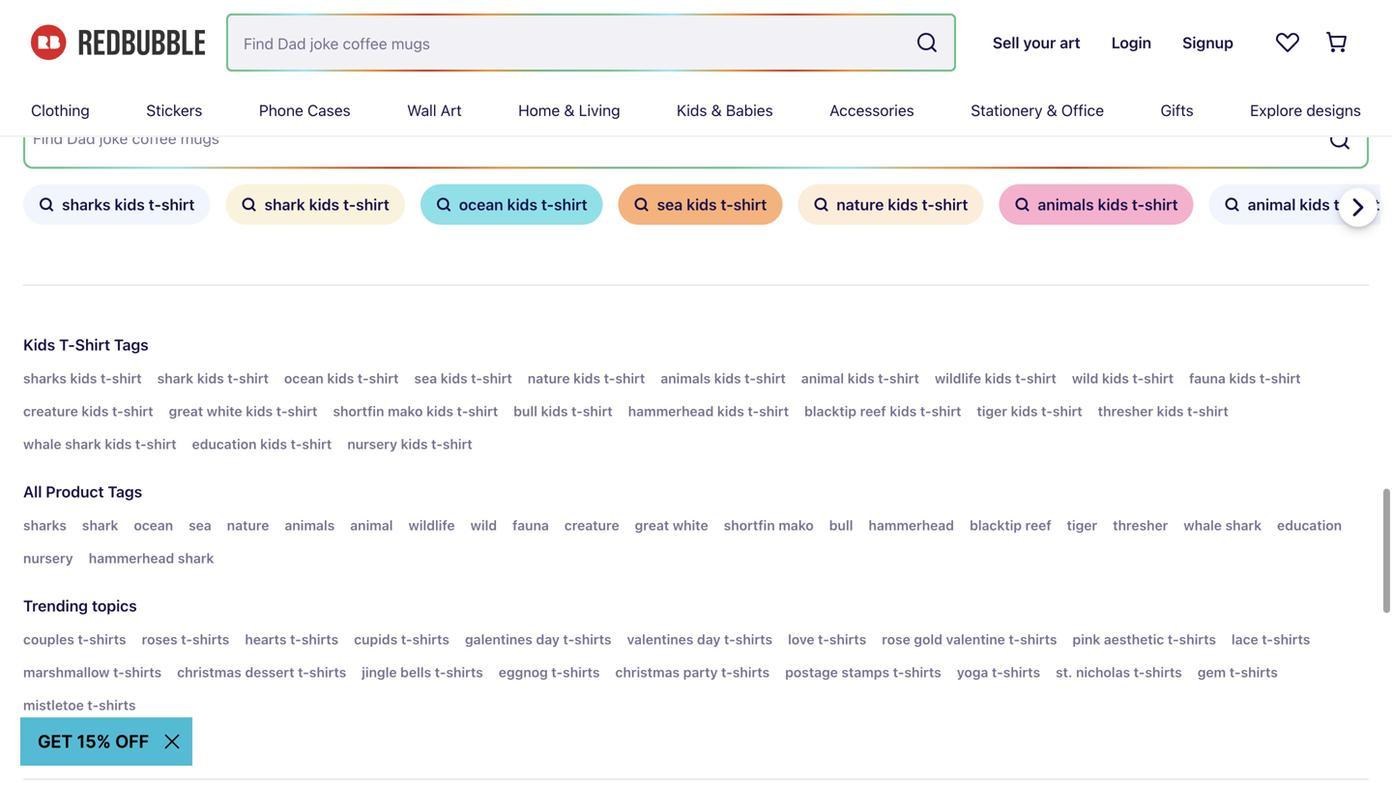 Task type: vqa. For each thing, say whether or not it's contained in the screenshot.
roses t-shirts
yes



Task type: locate. For each thing, give the bounding box(es) containing it.
1 vertical spatial blacktip
[[970, 517, 1022, 533]]

blacktip for blacktip reef
[[970, 517, 1022, 533]]

clothing link
[[31, 85, 90, 135]]

bull kids t-shirt
[[514, 403, 613, 419]]

search image for sea kids t-shirt
[[634, 197, 650, 212]]

christmas
[[177, 664, 242, 680], [615, 664, 680, 680]]

hammerhead shark link
[[89, 547, 214, 570]]

nursery down shortfin mako kids t-shirt link
[[347, 436, 397, 452]]

tiger for tiger kids t-shirt
[[977, 403, 1008, 419]]

roses t-shirts link
[[142, 628, 229, 651]]

explore designs link
[[1251, 85, 1362, 135]]

shirts down galentines
[[446, 664, 483, 680]]

animals down office
[[1038, 195, 1094, 214]]

0 horizontal spatial ocean kids t-shirt
[[284, 370, 399, 386]]

fauna up "thresher kids t-shirt" at bottom
[[1190, 370, 1226, 386]]

0 vertical spatial fauna
[[1190, 370, 1226, 386]]

nursery for nursery
[[23, 550, 73, 566]]

nursery kids t-shirt link
[[347, 433, 473, 456]]

t- inside "christmas dessert t-shirts" link
[[298, 664, 309, 680]]

ocean kids t-shirt up shortfin mako kids t-shirt
[[284, 370, 399, 386]]

0 horizontal spatial sea
[[189, 517, 212, 533]]

shirts down lace t-shirts link
[[1241, 664, 1278, 680]]

& for stationery
[[1047, 101, 1058, 119]]

3 search image from the left
[[814, 197, 829, 212]]

0 vertical spatial creature
[[23, 403, 78, 419]]

blacktip down animal kids t-shirt link
[[805, 403, 857, 419]]

mistletoe t-shirts link
[[23, 694, 136, 717]]

0 vertical spatial mako
[[388, 403, 423, 419]]

great for great white kids t-shirt
[[169, 403, 203, 419]]

t- inside the couples t-shirts link
[[78, 631, 89, 647]]

mako for shortfin mako kids t-shirt
[[388, 403, 423, 419]]

nature right sea link
[[227, 517, 269, 533]]

0 vertical spatial reef
[[860, 403, 886, 419]]

whale up 'all'
[[23, 436, 61, 452]]

1 horizontal spatial mako
[[779, 517, 814, 533]]

1 horizontal spatial wildlife
[[935, 370, 982, 386]]

shirt
[[75, 335, 110, 354]]

shirts down hearts t-shirts link
[[309, 664, 346, 680]]

white
[[207, 403, 242, 419], [673, 517, 709, 533]]

2 search image from the left
[[634, 197, 650, 212]]

blacktip
[[805, 403, 857, 419], [970, 517, 1022, 533]]

nature
[[837, 195, 884, 214], [528, 370, 570, 386], [227, 517, 269, 533]]

&
[[564, 101, 575, 119], [711, 101, 722, 119], [1047, 101, 1058, 119]]

whale right thresher link
[[1184, 517, 1222, 533]]

hammerhead
[[628, 403, 714, 419], [869, 517, 954, 533], [89, 550, 174, 566]]

t-
[[59, 335, 75, 354]]

t-
[[149, 195, 161, 214], [343, 195, 356, 214], [541, 195, 554, 214], [721, 195, 734, 214], [922, 195, 935, 214], [1132, 195, 1145, 214], [1334, 195, 1347, 214], [101, 370, 112, 386], [228, 370, 239, 386], [358, 370, 369, 386], [471, 370, 483, 386], [604, 370, 615, 386], [745, 370, 756, 386], [878, 370, 890, 386], [1016, 370, 1027, 386], [1133, 370, 1144, 386], [1260, 370, 1271, 386], [112, 403, 123, 419], [276, 403, 288, 419], [457, 403, 468, 419], [572, 403, 583, 419], [748, 403, 759, 419], [920, 403, 932, 419], [1042, 403, 1053, 419], [1188, 403, 1199, 419], [135, 436, 147, 452], [291, 436, 302, 452], [431, 436, 443, 452], [78, 631, 89, 647], [181, 631, 192, 647], [290, 631, 302, 647], [401, 631, 412, 647], [563, 631, 575, 647], [724, 631, 736, 647], [818, 631, 830, 647], [1009, 631, 1020, 647], [1168, 631, 1179, 647], [1262, 631, 1274, 647], [113, 664, 125, 680], [298, 664, 309, 680], [435, 664, 446, 680], [552, 664, 563, 680], [721, 664, 733, 680], [893, 664, 905, 680], [992, 664, 1004, 680], [1134, 664, 1145, 680], [1230, 664, 1241, 680], [87, 697, 99, 713]]

0 horizontal spatial great
[[169, 403, 203, 419]]

pink aesthetic t-shirts link
[[1073, 628, 1217, 651]]

animal kids t-shirt up blacktip reef kids t-shirt
[[802, 370, 920, 386]]

t- inside mistletoe t-shirts link
[[87, 697, 99, 713]]

looking for something different?
[[23, 36, 312, 59]]

nature up bull kids t-shirt
[[528, 370, 570, 386]]

none field search term
[[228, 15, 954, 70]]

thresher right the tiger link
[[1113, 517, 1169, 533]]

hammerhead down ocean link
[[89, 550, 174, 566]]

shirts down gold
[[905, 664, 942, 680]]

animal up blacktip reef kids t-shirt
[[802, 370, 844, 386]]

valentine
[[946, 631, 1006, 647]]

0 vertical spatial nature kids t-shirt
[[837, 195, 968, 214]]

1 vertical spatial ocean kids t-shirt
[[284, 370, 399, 386]]

couples t-shirts link
[[23, 628, 126, 651]]

animal kids t-shirt
[[1248, 195, 1380, 214], [802, 370, 920, 386]]

2 vertical spatial animal
[[350, 517, 393, 533]]

great white
[[635, 517, 709, 533]]

phone cases
[[259, 101, 351, 119]]

t- inside hearts t-shirts link
[[290, 631, 302, 647]]

2 vertical spatial hammerhead
[[89, 550, 174, 566]]

1 horizontal spatial animals kids t-shirt
[[1038, 195, 1178, 214]]

0 horizontal spatial kids
[[23, 335, 55, 354]]

1 vertical spatial great
[[635, 517, 669, 533]]

2 horizontal spatial animals
[[1038, 195, 1094, 214]]

1 vertical spatial sea kids t-shirt
[[414, 370, 512, 386]]

nicholas
[[1076, 664, 1131, 680]]

blacktip inside blacktip reef kids t-shirt link
[[805, 403, 857, 419]]

0 vertical spatial wildlife
[[935, 370, 982, 386]]

1 horizontal spatial shortfin
[[724, 517, 775, 533]]

tiger for tiger
[[1067, 517, 1098, 533]]

bull for bull kids t-shirt
[[514, 403, 538, 419]]

wild kids t-shirt
[[1072, 370, 1174, 386]]

1 vertical spatial hammerhead
[[869, 517, 954, 533]]

tags right shirt
[[114, 335, 149, 354]]

tiger down wildlife kids t-shirt link
[[977, 403, 1008, 419]]

thresher for thresher
[[1113, 517, 1169, 533]]

0 horizontal spatial day
[[536, 631, 560, 647]]

2 day from the left
[[697, 631, 721, 647]]

0 horizontal spatial animals
[[285, 517, 335, 533]]

tiger left thresher link
[[1067, 517, 1098, 533]]

animal
[[1248, 195, 1296, 214], [802, 370, 844, 386], [350, 517, 393, 533]]

education right whale shark
[[1278, 517, 1342, 533]]

wildlife for wildlife kids t-shirt
[[935, 370, 982, 386]]

t- inside st. nicholas t-shirts link
[[1134, 664, 1145, 680]]

thresher down wild kids t-shirt 'link'
[[1098, 403, 1154, 419]]

1 horizontal spatial sea kids t-shirt
[[657, 195, 767, 214]]

shark kids t-shirt down cases
[[264, 195, 389, 214]]

mako up nursery kids t-shirt
[[388, 403, 423, 419]]

1 horizontal spatial hammerhead
[[628, 403, 714, 419]]

0 vertical spatial great
[[169, 403, 203, 419]]

2 vertical spatial sea
[[189, 517, 212, 533]]

1 vertical spatial kids
[[23, 335, 55, 354]]

fauna inside the fauna kids t-shirt link
[[1190, 370, 1226, 386]]

shirts right lace
[[1274, 631, 1311, 647]]

1 horizontal spatial ocean
[[284, 370, 324, 386]]

lace t-shirts link
[[1232, 628, 1311, 651]]

kids for kids t-shirt tags
[[23, 335, 55, 354]]

1 vertical spatial ocean
[[284, 370, 324, 386]]

sea kids t-shirt up shortfin mako kids t-shirt
[[414, 370, 512, 386]]

fauna kids t-shirt link
[[1190, 367, 1301, 390]]

christmas down valentines
[[615, 664, 680, 680]]

& left office
[[1047, 101, 1058, 119]]

eggnog t-shirts
[[499, 664, 600, 680]]

search image
[[39, 197, 54, 212], [241, 197, 257, 212], [814, 197, 829, 212]]

day up eggnog t-shirts
[[536, 631, 560, 647]]

0 vertical spatial education
[[192, 436, 257, 452]]

kids
[[114, 195, 145, 214], [309, 195, 339, 214], [507, 195, 538, 214], [687, 195, 717, 214], [888, 195, 918, 214], [1098, 195, 1128, 214], [1300, 195, 1330, 214], [70, 370, 97, 386], [197, 370, 224, 386], [327, 370, 354, 386], [441, 370, 468, 386], [574, 370, 601, 386], [714, 370, 741, 386], [848, 370, 875, 386], [985, 370, 1012, 386], [1102, 370, 1129, 386], [1230, 370, 1257, 386], [82, 403, 109, 419], [246, 403, 273, 419], [426, 403, 454, 419], [541, 403, 568, 419], [717, 403, 744, 419], [890, 403, 917, 419], [1011, 403, 1038, 419], [1157, 403, 1184, 419], [105, 436, 132, 452], [260, 436, 287, 452], [401, 436, 428, 452]]

0 horizontal spatial reef
[[860, 403, 886, 419]]

1 horizontal spatial &
[[711, 101, 722, 119]]

education down great white kids t-shirt link
[[192, 436, 257, 452]]

christmas down roses t-shirts link
[[177, 664, 242, 680]]

1 vertical spatial education
[[1278, 517, 1342, 533]]

hammerhead right bull link
[[869, 517, 954, 533]]

0 horizontal spatial wild
[[471, 517, 497, 533]]

t- inside the whale shark kids t-shirt link
[[135, 436, 147, 452]]

great white kids t-shirt
[[169, 403, 318, 419]]

0 vertical spatial animal
[[1248, 195, 1296, 214]]

search image for animal kids t-shirt
[[1225, 197, 1240, 212]]

2 horizontal spatial search image
[[814, 197, 829, 212]]

blacktip reef
[[970, 517, 1052, 533]]

nature kids t-shirt
[[837, 195, 968, 214], [528, 370, 645, 386]]

t- inside jingle bells t-shirts link
[[435, 664, 446, 680]]

sea kids t-shirt
[[657, 195, 767, 214], [414, 370, 512, 386]]

0 horizontal spatial nature
[[227, 517, 269, 533]]

blacktip inside blacktip reef link
[[970, 517, 1022, 533]]

mako left bull link
[[779, 517, 814, 533]]

1 vertical spatial fauna
[[513, 517, 549, 533]]

shark link
[[82, 514, 118, 537]]

0 horizontal spatial &
[[564, 101, 575, 119]]

blacktip for blacktip reef kids t-shirt
[[805, 403, 857, 419]]

bull left hammerhead link
[[829, 517, 853, 533]]

1 vertical spatial mako
[[779, 517, 814, 533]]

reef down animal kids t-shirt link
[[860, 403, 886, 419]]

rose gold valentine t-shirts
[[882, 631, 1057, 647]]

animal left wildlife link
[[350, 517, 393, 533]]

1 christmas from the left
[[177, 664, 242, 680]]

0 vertical spatial shortfin
[[333, 403, 384, 419]]

1 horizontal spatial christmas
[[615, 664, 680, 680]]

shortfin for shortfin mako kids t-shirt
[[333, 403, 384, 419]]

t- inside animal kids t-shirt link
[[878, 370, 890, 386]]

2 horizontal spatial ocean
[[459, 195, 503, 214]]

day up party
[[697, 631, 721, 647]]

t- inside "education kids t-shirt" link
[[291, 436, 302, 452]]

2 & from the left
[[711, 101, 722, 119]]

reef for blacktip reef
[[1026, 517, 1052, 533]]

1 vertical spatial animal
[[802, 370, 844, 386]]

hammerhead down animals kids t-shirt link
[[628, 403, 714, 419]]

t- inside marshmallow t-shirts link
[[113, 664, 125, 680]]

marshmallow t-shirts
[[23, 664, 162, 680]]

0 vertical spatial tiger
[[977, 403, 1008, 419]]

nursery
[[347, 436, 397, 452], [23, 550, 73, 566]]

christmas party t-shirts
[[615, 664, 770, 680]]

1 vertical spatial sea
[[414, 370, 437, 386]]

great white kids t-shirt link
[[169, 400, 318, 423]]

jingle
[[362, 664, 397, 680]]

1 horizontal spatial kids
[[677, 101, 707, 119]]

wild inside 'link'
[[1072, 370, 1099, 386]]

t- inside the shark kids t-shirt link
[[228, 370, 239, 386]]

animal kids t-shirt down the explore designs
[[1248, 195, 1380, 214]]

ocean link
[[134, 514, 173, 537]]

fauna right wild link
[[513, 517, 549, 533]]

0 vertical spatial sea
[[657, 195, 683, 214]]

2 horizontal spatial nature
[[837, 195, 884, 214]]

tags up shark link at the left bottom of page
[[108, 482, 142, 501]]

whale shark
[[1184, 517, 1262, 533]]

1 horizontal spatial nature
[[528, 370, 570, 386]]

nature down accessories link at the top right of page
[[837, 195, 884, 214]]

3 search image from the left
[[1015, 197, 1030, 212]]

0 horizontal spatial search image
[[39, 197, 54, 212]]

0 vertical spatial shark kids t-shirt
[[264, 195, 389, 214]]

blacktip right hammerhead link
[[970, 517, 1022, 533]]

1 vertical spatial wildlife
[[409, 517, 455, 533]]

ocean inside ocean kids t-shirt link
[[284, 370, 324, 386]]

wildlife up the tiger kids t-shirt
[[935, 370, 982, 386]]

great right creature "link"
[[635, 517, 669, 533]]

1 & from the left
[[564, 101, 575, 119]]

t- inside "sea kids t-shirt" link
[[471, 370, 483, 386]]

0 vertical spatial nature
[[837, 195, 884, 214]]

nursery down sharks link
[[23, 550, 73, 566]]

shark left education link
[[1226, 517, 1262, 533]]

0 horizontal spatial blacktip
[[805, 403, 857, 419]]

creature right fauna link
[[565, 517, 620, 533]]

shirts left love
[[736, 631, 773, 647]]

0 vertical spatial nursery
[[347, 436, 397, 452]]

wild for wild kids t-shirt
[[1072, 370, 1099, 386]]

bull
[[514, 403, 538, 419], [829, 517, 853, 533]]

1 vertical spatial creature
[[565, 517, 620, 533]]

kids for kids & babies
[[677, 101, 707, 119]]

hammerhead inside hammerhead shark link
[[89, 550, 174, 566]]

1 vertical spatial nature kids t-shirt
[[528, 370, 645, 386]]

t- inside hammerhead kids t-shirt link
[[748, 403, 759, 419]]

stickers link
[[146, 85, 202, 135]]

1 horizontal spatial ocean kids t-shirt
[[459, 195, 588, 214]]

& for home
[[564, 101, 575, 119]]

nature kids t-shirt link
[[528, 367, 645, 390]]

1 search image from the left
[[39, 197, 54, 212]]

wildlife
[[935, 370, 982, 386], [409, 517, 455, 533]]

1 vertical spatial whale
[[1184, 517, 1222, 533]]

aesthetic
[[1104, 631, 1165, 647]]

0 vertical spatial bull
[[514, 403, 538, 419]]

dessert
[[245, 664, 295, 680]]

1 horizontal spatial whale
[[1184, 517, 1222, 533]]

shortfin mako
[[724, 517, 814, 533]]

hammerhead for hammerhead
[[869, 517, 954, 533]]

4 search image from the left
[[1225, 197, 1240, 212]]

office
[[1062, 101, 1104, 119]]

jingle bells t-shirts link
[[362, 661, 483, 684]]

1 vertical spatial tiger
[[1067, 517, 1098, 533]]

education for education kids t-shirt
[[192, 436, 257, 452]]

0 horizontal spatial wildlife
[[409, 517, 455, 533]]

shortfin down ocean kids t-shirt link
[[333, 403, 384, 419]]

t- inside postage stamps t-shirts link
[[893, 664, 905, 680]]

3 & from the left
[[1047, 101, 1058, 119]]

education
[[192, 436, 257, 452], [1278, 517, 1342, 533]]

2 horizontal spatial &
[[1047, 101, 1058, 119]]

phone cases link
[[259, 85, 351, 135]]

mako
[[388, 403, 423, 419], [779, 517, 814, 533]]

wildlife left wild link
[[409, 517, 455, 533]]

creature
[[23, 403, 78, 419], [565, 517, 620, 533]]

wildlife inside wildlife kids t-shirt link
[[935, 370, 982, 386]]

shark down phone
[[264, 195, 305, 214]]

postage stamps t-shirts link
[[785, 661, 942, 684]]

1 horizontal spatial animals
[[661, 370, 711, 386]]

wild left fauna link
[[471, 517, 497, 533]]

shirt inside 'link'
[[1144, 370, 1174, 386]]

hammerhead link
[[869, 514, 954, 537]]

1 vertical spatial animals
[[661, 370, 711, 386]]

1 vertical spatial thresher
[[1113, 517, 1169, 533]]

0 horizontal spatial hammerhead
[[89, 550, 174, 566]]

creature down the sharks kids t-shirt link on the left top
[[23, 403, 78, 419]]

1 vertical spatial wild
[[471, 517, 497, 533]]

& left living
[[564, 101, 575, 119]]

designs
[[1307, 101, 1362, 119]]

clothing
[[31, 101, 90, 119]]

mako for shortfin mako
[[779, 517, 814, 533]]

0 horizontal spatial nature kids t-shirt
[[528, 370, 645, 386]]

t- inside rose gold valentine t-shirts link
[[1009, 631, 1020, 647]]

0 vertical spatial sharks
[[62, 195, 111, 214]]

yoga
[[957, 664, 989, 680]]

kids inside 'link'
[[1102, 370, 1129, 386]]

galentines day t-shirts
[[465, 631, 612, 647]]

& for kids
[[711, 101, 722, 119]]

1 horizontal spatial day
[[697, 631, 721, 647]]

0 horizontal spatial christmas
[[177, 664, 242, 680]]

wild for wild
[[471, 517, 497, 533]]

bull link
[[829, 514, 853, 537]]

shirts up the jingle bells t-shirts
[[412, 631, 450, 647]]

fauna for fauna
[[513, 517, 549, 533]]

marshmallow
[[23, 664, 110, 680]]

postage
[[785, 664, 838, 680]]

ocean kids t-shirt down home
[[459, 195, 588, 214]]

animals
[[1038, 195, 1094, 214], [661, 370, 711, 386], [285, 517, 335, 533]]

0 horizontal spatial nursery
[[23, 550, 73, 566]]

animals right nature link
[[285, 517, 335, 533]]

2 christmas from the left
[[615, 664, 680, 680]]

love
[[788, 631, 815, 647]]

0 vertical spatial blacktip
[[805, 403, 857, 419]]

great down the shark kids t-shirt link
[[169, 403, 203, 419]]

tags
[[114, 335, 149, 354], [108, 482, 142, 501]]

sea kids t-shirt down kids & babies
[[657, 195, 767, 214]]

kids left t-
[[23, 335, 55, 354]]

1 vertical spatial nursery
[[23, 550, 73, 566]]

love t-shirts
[[788, 631, 867, 647]]

t- inside wildlife kids t-shirt link
[[1016, 370, 1027, 386]]

shark kids t-shirt up great white kids t-shirt
[[157, 370, 269, 386]]

tiger link
[[1067, 514, 1098, 537]]

shirts down galentines day t-shirts link
[[563, 664, 600, 680]]

1 search image from the left
[[436, 197, 451, 212]]

2 search image from the left
[[241, 197, 257, 212]]

bull down nature kids t-shirt link
[[514, 403, 538, 419]]

& left babies
[[711, 101, 722, 119]]

1 horizontal spatial blacktip
[[970, 517, 1022, 533]]

wild up the tiger kids t-shirt
[[1072, 370, 1099, 386]]

1 vertical spatial shortfin
[[724, 517, 775, 533]]

reef left the tiger link
[[1026, 517, 1052, 533]]

menu bar containing clothing
[[31, 85, 1362, 135]]

shortfin right the great white
[[724, 517, 775, 533]]

t- inside roses t-shirts link
[[181, 631, 192, 647]]

animal down explore
[[1248, 195, 1296, 214]]

search image
[[436, 197, 451, 212], [634, 197, 650, 212], [1015, 197, 1030, 212], [1225, 197, 1240, 212]]

animals up hammerhead kids t-shirt
[[661, 370, 711, 386]]

0 horizontal spatial education
[[192, 436, 257, 452]]

None field
[[228, 15, 954, 70], [25, 113, 1367, 167], [25, 113, 1367, 167]]

shark
[[264, 195, 305, 214], [157, 370, 194, 386], [65, 436, 101, 452], [82, 517, 118, 533], [1226, 517, 1262, 533], [178, 550, 214, 566]]

shortfin
[[333, 403, 384, 419], [724, 517, 775, 533]]

search image for shark kids t-shirt
[[241, 197, 257, 212]]

sharks kids t-shirt
[[62, 195, 195, 214], [23, 370, 142, 386]]

1 vertical spatial reef
[[1026, 517, 1052, 533]]

search image for nature kids t-shirt
[[814, 197, 829, 212]]

shirts up gem
[[1179, 631, 1217, 647]]

0 horizontal spatial mako
[[388, 403, 423, 419]]

1 vertical spatial bull
[[829, 517, 853, 533]]

menu bar
[[31, 85, 1362, 135]]

mistletoe t-shirts
[[23, 697, 136, 713]]

white down the shark kids t-shirt link
[[207, 403, 242, 419]]

0 horizontal spatial whale
[[23, 436, 61, 452]]

1 vertical spatial white
[[673, 517, 709, 533]]

kids left babies
[[677, 101, 707, 119]]

None search field
[[33, 130, 1321, 150]]

1 horizontal spatial nursery
[[347, 436, 397, 452]]

search image for sharks kids t-shirt
[[39, 197, 54, 212]]

1 day from the left
[[536, 631, 560, 647]]

white left shortfin mako
[[673, 517, 709, 533]]

hearts
[[245, 631, 287, 647]]

hammerhead inside hammerhead kids t-shirt link
[[628, 403, 714, 419]]



Task type: describe. For each thing, give the bounding box(es) containing it.
hammerhead kids t-shirt
[[628, 403, 789, 419]]

0 horizontal spatial sea kids t-shirt
[[414, 370, 512, 386]]

reef for blacktip reef kids t-shirt
[[860, 403, 886, 419]]

animals link
[[285, 514, 335, 537]]

cupids
[[354, 631, 398, 647]]

stationery
[[971, 101, 1043, 119]]

t- inside eggnog t-shirts link
[[552, 664, 563, 680]]

looking
[[23, 36, 93, 59]]

thresher for thresher kids t-shirt
[[1098, 403, 1154, 419]]

thresher kids t-shirt link
[[1098, 400, 1229, 423]]

shark down creature kids t-shirt link
[[65, 436, 101, 452]]

stationery & office link
[[971, 85, 1104, 135]]

wall
[[407, 101, 437, 119]]

t- inside the valentines day t-shirts link
[[724, 631, 736, 647]]

shirts left st.
[[1004, 664, 1041, 680]]

2 horizontal spatial animal
[[1248, 195, 1296, 214]]

t- inside shortfin mako kids t-shirt link
[[457, 403, 468, 419]]

valentines day t-shirts link
[[627, 628, 773, 651]]

white for great white kids t-shirt
[[207, 403, 242, 419]]

blacktip reef link
[[970, 514, 1052, 537]]

2 vertical spatial nature
[[227, 517, 269, 533]]

shirts down topics
[[89, 631, 126, 647]]

sharks link
[[23, 514, 67, 537]]

living
[[579, 101, 620, 119]]

0 horizontal spatial animals kids t-shirt
[[661, 370, 786, 386]]

postage stamps t-shirts
[[785, 664, 942, 680]]

gifts
[[1161, 101, 1194, 119]]

t- inside wild kids t-shirt 'link'
[[1133, 370, 1144, 386]]

st.
[[1056, 664, 1073, 680]]

explore designs
[[1251, 101, 1362, 119]]

1 vertical spatial sharks kids t-shirt
[[23, 370, 142, 386]]

hammerhead for hammerhead shark
[[89, 550, 174, 566]]

kids & babies link
[[677, 85, 773, 135]]

0 vertical spatial animals
[[1038, 195, 1094, 214]]

whale for whale shark
[[1184, 517, 1222, 533]]

t- inside christmas party t-shirts link
[[721, 664, 733, 680]]

thresher link
[[1113, 514, 1169, 537]]

t- inside bull kids t-shirt link
[[572, 403, 583, 419]]

wildlife link
[[409, 514, 455, 537]]

nursery kids t-shirt
[[347, 436, 473, 452]]

t- inside tiger kids t-shirt link
[[1042, 403, 1053, 419]]

2 horizontal spatial sea
[[657, 195, 683, 214]]

creature for creature kids t-shirt
[[23, 403, 78, 419]]

babies
[[726, 101, 773, 119]]

t- inside the sharks kids t-shirt link
[[101, 370, 112, 386]]

galentines
[[465, 631, 533, 647]]

redbubble logo image
[[31, 25, 205, 60]]

kids t-shirt link
[[23, 335, 110, 354]]

fauna for fauna kids t-shirt
[[1190, 370, 1226, 386]]

shark down sea link
[[178, 550, 214, 566]]

education for education
[[1278, 517, 1342, 533]]

t- inside the fauna kids t-shirt link
[[1260, 370, 1271, 386]]

shirts down pink aesthetic t-shirts link
[[1145, 664, 1182, 680]]

t- inside cupids t-shirts link
[[401, 631, 412, 647]]

gem t-shirts
[[1198, 664, 1278, 680]]

nursery link
[[23, 547, 73, 570]]

hammerhead for hammerhead kids t-shirt
[[628, 403, 714, 419]]

home & living link
[[518, 85, 620, 135]]

shirts down marshmallow t-shirts link
[[99, 697, 136, 713]]

kids & babies
[[677, 101, 773, 119]]

t- inside ocean kids t-shirt link
[[358, 370, 369, 386]]

st. nicholas t-shirts link
[[1056, 661, 1182, 684]]

1 horizontal spatial animal
[[802, 370, 844, 386]]

t- inside animals kids t-shirt link
[[745, 370, 756, 386]]

0 horizontal spatial animal kids t-shirt
[[802, 370, 920, 386]]

search image for animals kids t-shirt
[[1015, 197, 1030, 212]]

shirts up st.
[[1020, 631, 1057, 647]]

1 vertical spatial sharks
[[23, 370, 67, 386]]

christmas for christmas dessert t-shirts
[[177, 664, 242, 680]]

all product tags
[[23, 482, 142, 501]]

rose
[[882, 631, 911, 647]]

eggnog
[[499, 664, 548, 680]]

creature kids t-shirt
[[23, 403, 153, 419]]

shortfin for shortfin mako
[[724, 517, 775, 533]]

galentines day t-shirts link
[[465, 628, 612, 651]]

wildlife kids t-shirt
[[935, 370, 1057, 386]]

Search term search field
[[228, 15, 908, 70]]

pink aesthetic t-shirts
[[1073, 631, 1217, 647]]

t- inside "gem t-shirts" link
[[1230, 664, 1241, 680]]

shark down all product tags
[[82, 517, 118, 533]]

something
[[127, 36, 221, 59]]

pink
[[1073, 631, 1101, 647]]

0 vertical spatial sharks kids t-shirt
[[62, 195, 195, 214]]

bull for bull
[[829, 517, 853, 533]]

0 vertical spatial animals kids t-shirt
[[1038, 195, 1178, 214]]

nursery for nursery kids t-shirt
[[347, 436, 397, 452]]

fauna kids t-shirt
[[1190, 370, 1301, 386]]

whale shark kids t-shirt link
[[23, 433, 177, 456]]

1 horizontal spatial nature kids t-shirt
[[837, 195, 968, 214]]

shirts up eggnog t-shirts
[[575, 631, 612, 647]]

day for valentines
[[697, 631, 721, 647]]

rose gold valentine t-shirts link
[[882, 628, 1057, 651]]

art
[[441, 101, 462, 119]]

wall art
[[407, 101, 462, 119]]

t- inside blacktip reef kids t-shirt link
[[920, 403, 932, 419]]

t- inside yoga  t-shirts link
[[992, 664, 1004, 680]]

couples t-shirts
[[23, 631, 126, 647]]

home
[[518, 101, 560, 119]]

t- inside love t-shirts link
[[818, 631, 830, 647]]

0 vertical spatial animal kids t-shirt
[[1248, 195, 1380, 214]]

1 vertical spatial nature
[[528, 370, 570, 386]]

t- inside galentines day t-shirts link
[[563, 631, 575, 647]]

trending topics
[[23, 597, 137, 615]]

product
[[46, 482, 104, 501]]

2 vertical spatial ocean
[[134, 517, 173, 533]]

cupids t-shirts
[[354, 631, 450, 647]]

0 vertical spatial tags
[[114, 335, 149, 354]]

shirts right party
[[733, 664, 770, 680]]

t- inside great white kids t-shirt link
[[276, 403, 288, 419]]

search image for ocean kids t-shirt
[[436, 197, 451, 212]]

gem
[[1198, 664, 1226, 680]]

t- inside pink aesthetic t-shirts link
[[1168, 631, 1179, 647]]

0 vertical spatial ocean kids t-shirt
[[459, 195, 588, 214]]

wild link
[[471, 514, 497, 537]]

home & living
[[518, 101, 620, 119]]

0 horizontal spatial animal
[[350, 517, 393, 533]]

t- inside nursery kids t-shirt link
[[431, 436, 443, 452]]

shortfin mako link
[[724, 514, 814, 537]]

shirts right roses
[[192, 631, 229, 647]]

yoga  t-shirts
[[957, 664, 1041, 680]]

roses t-shirts
[[142, 631, 229, 647]]

creature link
[[565, 514, 620, 537]]

education kids t-shirt link
[[192, 433, 332, 456]]

great for great white
[[635, 517, 669, 533]]

topics
[[92, 597, 137, 615]]

2 vertical spatial sharks
[[23, 517, 67, 533]]

wildlife for wildlife
[[409, 517, 455, 533]]

sharks kids t-shirt link
[[23, 367, 142, 390]]

shirts up postage stamps t-shirts
[[830, 631, 867, 647]]

shortfin mako kids t-shirt
[[333, 403, 498, 419]]

1 vertical spatial shark kids t-shirt
[[157, 370, 269, 386]]

1 vertical spatial tags
[[108, 482, 142, 501]]

shirts down roses
[[125, 664, 162, 680]]

day for galentines
[[536, 631, 560, 647]]

bells
[[400, 664, 431, 680]]

animal link
[[350, 514, 393, 537]]

hammerhead kids t-shirt link
[[628, 400, 789, 423]]

shark up great white kids t-shirt
[[157, 370, 194, 386]]

nature link
[[227, 514, 269, 537]]

creature for creature
[[565, 517, 620, 533]]

t- inside thresher kids t-shirt link
[[1188, 403, 1199, 419]]

shark kids t-shirt link
[[157, 367, 269, 390]]

white for great white
[[673, 517, 709, 533]]

cases
[[308, 101, 351, 119]]

sea link
[[189, 514, 212, 537]]

different?
[[226, 36, 312, 59]]

whale for whale shark kids t-shirt
[[23, 436, 61, 452]]

t- inside creature kids t-shirt link
[[112, 403, 123, 419]]

t- inside lace t-shirts link
[[1262, 631, 1274, 647]]

shortfin mako kids t-shirt link
[[333, 400, 498, 423]]

lace
[[1232, 631, 1259, 647]]

stamps
[[842, 664, 890, 680]]

wild kids t-shirt link
[[1072, 367, 1174, 390]]

t- inside nature kids t-shirt link
[[604, 370, 615, 386]]

bull kids t-shirt link
[[514, 400, 613, 423]]

ocean kids t-shirt link
[[284, 367, 399, 390]]

tiger kids t-shirt link
[[977, 400, 1083, 423]]

christmas for christmas party t-shirts
[[615, 664, 680, 680]]

christmas party t-shirts link
[[615, 661, 770, 684]]

whale shark link
[[1184, 514, 1262, 537]]

couples
[[23, 631, 74, 647]]

roses
[[142, 631, 178, 647]]

jingle bells t-shirts
[[362, 664, 483, 680]]

shirts right "hearts"
[[302, 631, 339, 647]]



